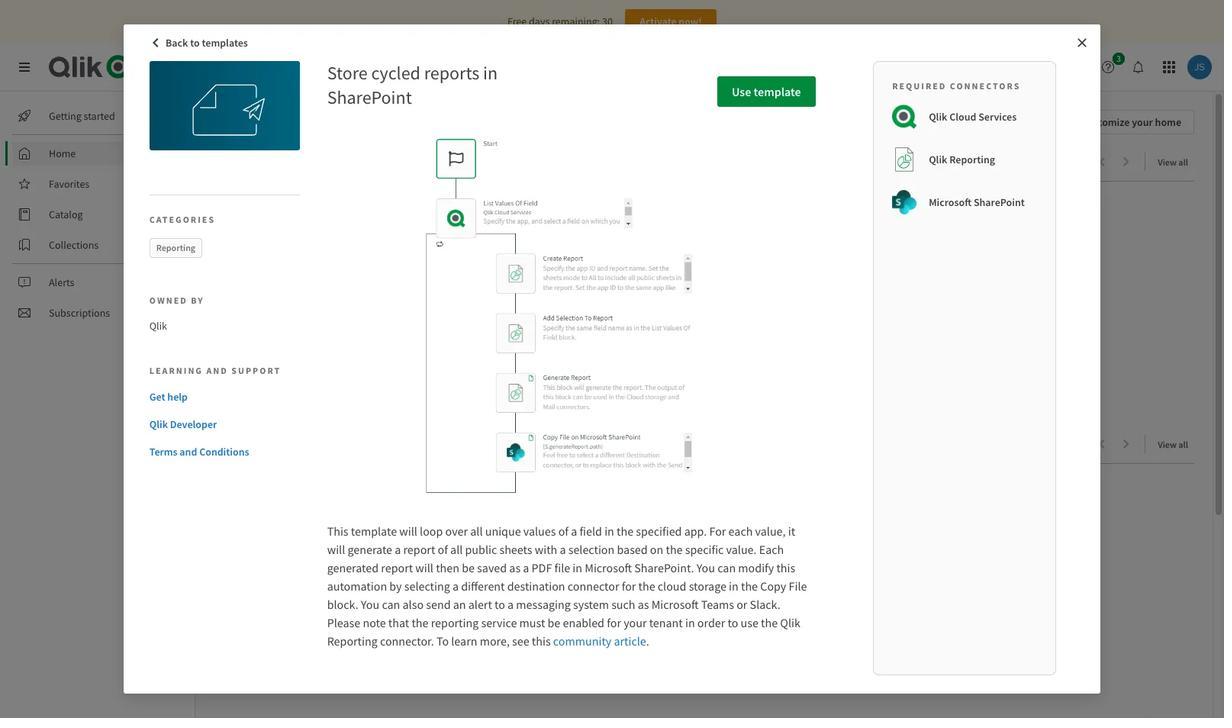 Task type: describe. For each thing, give the bounding box(es) containing it.
collections
[[49, 238, 99, 252]]

explore
[[315, 153, 364, 172]]

a right with
[[560, 542, 566, 557]]

alerts link
[[12, 270, 183, 295]]

cloud
[[658, 579, 687, 594]]

navigation pane element
[[0, 98, 195, 331]]

alerts
[[49, 276, 74, 289]]

customize
[[1083, 115, 1130, 129]]

generated
[[327, 560, 379, 576]]

block.
[[327, 597, 359, 612]]

value,
[[756, 524, 786, 539]]

remaining:
[[552, 15, 600, 28]]

this
[[327, 524, 349, 539]]

developer
[[170, 417, 217, 431]]

cloud
[[950, 110, 977, 124]]

pdf
[[532, 560, 552, 576]]

teams
[[702, 597, 735, 612]]

analytics services element
[[150, 57, 264, 76]]

10 for recently
[[276, 640, 285, 652]]

0 horizontal spatial can
[[382, 597, 400, 612]]

learn
[[451, 634, 478, 649]]

templates
[[202, 36, 248, 50]]

a right generate
[[395, 542, 401, 557]]

on
[[650, 542, 664, 557]]

qlik for qlik reporting
[[929, 153, 948, 166]]

1 horizontal spatial services
[[979, 110, 1017, 124]]

10 for analytics
[[276, 358, 285, 369]]

sheets
[[500, 542, 533, 557]]

jacob simon element
[[224, 357, 237, 370]]

qlik cloud services
[[929, 110, 1017, 124]]

catalog link
[[12, 202, 183, 227]]

use
[[732, 84, 752, 99]]

generate
[[348, 542, 393, 557]]

qlik for qlik
[[149, 319, 167, 333]]

close image
[[1077, 37, 1089, 49]]

reporting inside the this template will loop over all unique values of a field in the specified app. for each value, it will generate a report of all public sheets with a selection based on the specific value. each generated report will then be saved as a pdf file in microsoft sharepoint. you can modify this automation by selecting a different destination connector for the cloud storage in the copy file block. you can also send an alert to a messaging system such as microsoft teams or slack. please note that the reporting service must be enabled for your tenant in order to use the qlik reporting connector.
[[327, 634, 378, 649]]

view for analytics to explore
[[1159, 157, 1177, 168]]

0 horizontal spatial by
[[191, 295, 204, 306]]

system
[[573, 597, 609, 612]]

started
[[84, 109, 115, 123]]

required connectors
[[893, 80, 1021, 92]]

1 vertical spatial this
[[532, 634, 551, 649]]

see
[[512, 634, 530, 649]]

0 vertical spatial microsoft
[[929, 195, 972, 209]]

days
[[529, 15, 550, 28]]

qlik developer
[[149, 417, 217, 431]]

1 horizontal spatial microsoft
[[652, 597, 699, 612]]

store
[[327, 61, 368, 85]]

different
[[461, 579, 505, 594]]

1 vertical spatial microsoft
[[585, 560, 632, 576]]

free
[[508, 15, 527, 28]]

1 vertical spatial sharepoint
[[974, 195, 1025, 209]]

0 horizontal spatial be
[[462, 560, 475, 576]]

updated 10 minutes ago link for to
[[215, 194, 434, 381]]

field
[[580, 524, 602, 539]]

subscriptions link
[[12, 301, 183, 325]]

file
[[789, 579, 807, 594]]

back
[[166, 36, 188, 50]]

connectors
[[951, 80, 1021, 92]]

slack.
[[750, 597, 781, 612]]

1 vertical spatial you
[[361, 597, 380, 612]]

in left "order"
[[686, 615, 695, 631]]

favorites link
[[12, 172, 183, 196]]

this inside the this template will loop over all unique values of a field in the specified app. for each value, it will generate a report of all public sheets with a selection based on the specific value. each generated report will then be saved as a pdf file in microsoft sharepoint. you can modify this automation by selecting a different destination connector for the cloud storage in the copy file block. you can also send an alert to a messaging system such as microsoft teams or slack. please note that the reporting service must be enabled for your tenant in order to use the qlik reporting connector.
[[777, 560, 796, 576]]

the down slack.
[[761, 615, 778, 631]]

recently used link
[[235, 435, 333, 454]]

order
[[698, 615, 726, 631]]

by inside the this template will loop over all unique values of a field in the specified app. for each value, it will generate a report of all public sheets with a selection based on the specific value. each generated report will then be saved as a pdf file in microsoft sharepoint. you can modify this automation by selecting a different destination connector for the cloud storage in the copy file block. you can also send an alert to a messaging system such as microsoft teams or slack. please note that the reporting service must be enabled for your tenant in order to use the qlik reporting connector.
[[390, 579, 402, 594]]

updated for analytics
[[241, 358, 274, 369]]

the down also
[[412, 615, 429, 631]]

selecting
[[405, 579, 450, 594]]

qlik for qlik cloud services
[[929, 110, 948, 124]]

subscriptions
[[49, 306, 110, 320]]

home link
[[12, 141, 183, 166]]

your inside the this template will loop over all unique values of a field in the specified app. for each value, it will generate a report of all public sheets with a selection based on the specific value. each generated report will then be saved as a pdf file in microsoft sharepoint. you can modify this automation by selecting a different destination connector for the cloud storage in the copy file block. you can also send an alert to a messaging system such as microsoft teams or slack. please note that the reporting service must be enabled for your tenant in order to use the qlik reporting connector.
[[624, 615, 647, 631]]

in right the field
[[605, 524, 615, 539]]

favorites
[[49, 177, 90, 191]]

also
[[403, 597, 424, 612]]

1 horizontal spatial for
[[622, 579, 636, 594]]

each
[[729, 524, 753, 539]]

ask
[[920, 60, 937, 74]]

get
[[149, 390, 165, 404]]

0 vertical spatial you
[[697, 560, 715, 576]]

updated 10 minutes ago for analytics
[[241, 358, 334, 369]]

terms and conditions
[[149, 445, 249, 459]]

connector.
[[380, 634, 434, 649]]

article
[[614, 634, 647, 649]]

to learn more, see this community article .
[[434, 634, 650, 649]]

an
[[453, 597, 466, 612]]

home main content
[[189, 92, 1225, 719]]

qlik cloud services logo image
[[893, 105, 917, 129]]

1 vertical spatial will
[[327, 542, 345, 557]]

a left the field
[[571, 524, 577, 539]]

the up based
[[617, 524, 634, 539]]

please
[[327, 615, 361, 631]]

such
[[612, 597, 636, 612]]

modify
[[739, 560, 774, 576]]

sharepoint inside store cycled reports in sharepoint
[[327, 86, 412, 109]]

activate
[[640, 15, 677, 28]]

view for recently used
[[1159, 439, 1177, 451]]

ago for used
[[320, 640, 334, 652]]

learning and support
[[149, 365, 281, 376]]

qlik inside the this template will loop over all unique values of a field in the specified app. for each value, it will generate a report of all public sheets with a selection based on the specific value. each generated report will then be saved as a pdf file in microsoft sharepoint. you can modify this automation by selecting a different destination connector for the cloud storage in the copy file block. you can also send an alert to a messaging system such as microsoft teams or slack. please note that the reporting service must be enabled for your tenant in order to use the qlik reporting connector.
[[781, 615, 801, 631]]

unique
[[485, 524, 521, 539]]

specific
[[686, 542, 724, 557]]

enabled
[[563, 615, 605, 631]]

support
[[232, 365, 281, 376]]

1 vertical spatial for
[[607, 615, 622, 631]]

customize your home button
[[1054, 110, 1195, 134]]

1 horizontal spatial be
[[548, 615, 561, 631]]

terms and conditions link
[[149, 444, 294, 459]]

updated for recently
[[241, 640, 274, 652]]

messaging
[[516, 597, 571, 612]]

microsoft sharepoint
[[929, 195, 1025, 209]]

qlik developer link
[[149, 417, 294, 432]]

the down modify
[[741, 579, 758, 594]]

send
[[426, 597, 451, 612]]

to inside button
[[190, 36, 200, 50]]

destination
[[508, 579, 566, 594]]



Task type: vqa. For each thing, say whether or not it's contained in the screenshot.
the left for
yes



Task type: locate. For each thing, give the bounding box(es) containing it.
store cycled reports in sharepoint image
[[149, 61, 300, 150]]

service
[[481, 615, 517, 631]]

your up article
[[624, 615, 647, 631]]

1 vertical spatial view all link
[[1159, 434, 1195, 454]]

move collection image down store cycled reports in sharepoint image
[[214, 154, 229, 169]]

storage
[[689, 579, 727, 594]]

will
[[400, 524, 418, 539], [327, 542, 345, 557], [416, 560, 434, 576]]

2 10 from the top
[[276, 640, 285, 652]]

the
[[617, 524, 634, 539], [666, 542, 683, 557], [639, 579, 656, 594], [741, 579, 758, 594], [412, 615, 429, 631], [761, 615, 778, 631]]

1 vertical spatial move collection image
[[214, 436, 229, 452]]

as right such
[[638, 597, 649, 612]]

0 vertical spatial move collection image
[[214, 154, 229, 169]]

reporting
[[950, 153, 996, 166], [156, 242, 196, 254], [327, 634, 378, 649]]

updated 10 minutes ago right jacob simon "image"
[[241, 358, 334, 369]]

updated 10 minutes ago down personal element
[[241, 640, 334, 652]]

qlik
[[929, 110, 948, 124], [929, 153, 948, 166], [149, 319, 167, 333], [149, 417, 168, 431], [781, 615, 801, 631]]

1 horizontal spatial home
[[214, 110, 261, 134]]

analytics down back
[[150, 57, 208, 76]]

2 horizontal spatial reporting
[[950, 153, 996, 166]]

0 vertical spatial analytics
[[150, 57, 208, 76]]

be down 'messaging'
[[548, 615, 561, 631]]

home inside home main content
[[214, 110, 261, 134]]

view all for analytics to explore
[[1159, 157, 1189, 168]]

in inside store cycled reports in sharepoint
[[483, 61, 498, 85]]

1 updated 10 minutes ago from the top
[[241, 358, 334, 369]]

will left the loop
[[400, 524, 418, 539]]

and for learning
[[206, 365, 228, 376]]

over
[[446, 524, 468, 539]]

ago down please
[[320, 640, 334, 652]]

analytics inside home main content
[[235, 153, 295, 172]]

as down sheets
[[510, 560, 521, 576]]

0 horizontal spatial sharepoint
[[327, 86, 412, 109]]

sharepoint down qlik reporting
[[974, 195, 1025, 209]]

0 horizontal spatial you
[[361, 597, 380, 612]]

note
[[363, 615, 386, 631]]

report down generate
[[381, 560, 413, 576]]

your inside button
[[1133, 115, 1154, 129]]

in right "reports"
[[483, 61, 498, 85]]

of up then
[[438, 542, 448, 557]]

microsoft down qlik reporting
[[929, 195, 972, 209]]

2 minutes from the top
[[286, 640, 318, 652]]

0 vertical spatial updated
[[241, 358, 274, 369]]

minutes for used
[[286, 640, 318, 652]]

ago for to
[[320, 358, 334, 369]]

services down connectors
[[979, 110, 1017, 124]]

tenant
[[650, 615, 683, 631]]

based
[[617, 542, 648, 557]]

0 vertical spatial and
[[206, 365, 228, 376]]

must
[[520, 615, 545, 631]]

template down the search text box
[[754, 84, 802, 99]]

0 horizontal spatial analytics
[[150, 57, 208, 76]]

be right then
[[462, 560, 475, 576]]

1 vertical spatial minutes
[[286, 640, 318, 652]]

minutes down personal element
[[286, 640, 318, 652]]

.
[[647, 634, 650, 649]]

1 horizontal spatial template
[[754, 84, 802, 99]]

1 10 from the top
[[276, 358, 285, 369]]

0 vertical spatial view all
[[1159, 157, 1189, 168]]

analytics to explore
[[235, 153, 364, 172]]

1 horizontal spatial you
[[697, 560, 715, 576]]

analytics for analytics services
[[150, 57, 208, 76]]

getting started link
[[12, 104, 183, 128]]

0 vertical spatial view all link
[[1159, 152, 1195, 171]]

0 vertical spatial can
[[718, 560, 736, 576]]

terms
[[149, 445, 178, 459]]

personal element
[[312, 602, 337, 626]]

view all link
[[1159, 152, 1195, 171], [1159, 434, 1195, 454]]

analytics services
[[150, 57, 264, 76]]

1 vertical spatial can
[[382, 597, 400, 612]]

qlik left cloud
[[929, 110, 948, 124]]

to up service at the bottom left of page
[[495, 597, 505, 612]]

updated
[[241, 358, 274, 369], [241, 640, 274, 652]]

1 view all link from the top
[[1159, 152, 1195, 171]]

view all for recently used
[[1159, 439, 1189, 451]]

to inside home main content
[[298, 153, 312, 172]]

view all link for analytics to explore
[[1159, 152, 1195, 171]]

reporting down please
[[327, 634, 378, 649]]

move collection image
[[214, 154, 229, 169], [214, 436, 229, 452]]

2 horizontal spatial microsoft
[[929, 195, 972, 209]]

back to templates
[[166, 36, 248, 50]]

saved
[[477, 560, 507, 576]]

specified
[[636, 524, 682, 539]]

loop
[[420, 524, 443, 539]]

minutes for to
[[286, 358, 318, 369]]

can up that
[[382, 597, 400, 612]]

template for this
[[351, 524, 397, 539]]

1 vertical spatial services
[[979, 110, 1017, 124]]

updated 10 minutes ago for recently
[[241, 640, 334, 652]]

0 vertical spatial your
[[1133, 115, 1154, 129]]

0 horizontal spatial services
[[211, 57, 264, 76]]

microsoft sharepoint logo image
[[893, 190, 917, 215]]

1 vertical spatial 10
[[276, 640, 285, 652]]

2 updated 10 minutes ago from the top
[[241, 640, 334, 652]]

a left pdf at the bottom left of page
[[523, 560, 529, 576]]

2 updated from the top
[[241, 640, 274, 652]]

1 vertical spatial reporting
[[156, 242, 196, 254]]

2 move collection image from the top
[[214, 436, 229, 452]]

all
[[1179, 157, 1189, 168], [1179, 439, 1189, 451], [471, 524, 483, 539], [451, 542, 463, 557]]

it
[[789, 524, 796, 539]]

get help
[[149, 390, 188, 404]]

2 view all from the top
[[1159, 439, 1189, 451]]

2 vertical spatial will
[[416, 560, 434, 576]]

report down the loop
[[404, 542, 436, 557]]

1 horizontal spatial reporting
[[327, 634, 378, 649]]

1 vertical spatial ago
[[320, 640, 334, 652]]

0 vertical spatial 10
[[276, 358, 285, 369]]

then
[[436, 560, 460, 576]]

this up file
[[777, 560, 796, 576]]

required
[[893, 80, 947, 92]]

0 horizontal spatial your
[[624, 615, 647, 631]]

by left the selecting
[[390, 579, 402, 594]]

Search text field
[[643, 55, 886, 80]]

services down templates in the left top of the page
[[211, 57, 264, 76]]

home
[[1156, 115, 1182, 129]]

values
[[524, 524, 556, 539]]

you down specific
[[697, 560, 715, 576]]

1 vertical spatial of
[[438, 542, 448, 557]]

by right owned
[[191, 295, 204, 306]]

categories
[[149, 214, 215, 225]]

0 vertical spatial ago
[[320, 358, 334, 369]]

analytics for analytics to explore
[[235, 153, 295, 172]]

1 vertical spatial updated
[[241, 640, 274, 652]]

the right the on
[[666, 542, 683, 557]]

home inside home link
[[49, 147, 76, 160]]

2 vertical spatial microsoft
[[652, 597, 699, 612]]

template for use
[[754, 84, 802, 99]]

to
[[190, 36, 200, 50], [298, 153, 312, 172], [495, 597, 505, 612], [728, 615, 739, 631]]

reporting down categories
[[156, 242, 196, 254]]

a up 'an'
[[453, 579, 459, 594]]

0 horizontal spatial and
[[180, 445, 197, 459]]

1 horizontal spatial of
[[559, 524, 569, 539]]

getting
[[49, 109, 82, 123]]

1 vertical spatial template
[[351, 524, 397, 539]]

this down the must
[[532, 634, 551, 649]]

of right values on the left bottom of the page
[[559, 524, 569, 539]]

0 vertical spatial report
[[404, 542, 436, 557]]

0 vertical spatial for
[[622, 579, 636, 594]]

recently
[[235, 435, 292, 454]]

1 vertical spatial be
[[548, 615, 561, 631]]

community article link
[[553, 634, 647, 649]]

1 vertical spatial home
[[49, 147, 76, 160]]

you up note
[[361, 597, 380, 612]]

in up or
[[729, 579, 739, 594]]

0 vertical spatial by
[[191, 295, 204, 306]]

view all
[[1159, 157, 1189, 168], [1159, 439, 1189, 451]]

1 updated from the top
[[241, 358, 274, 369]]

template
[[754, 84, 802, 99], [351, 524, 397, 539]]

1 horizontal spatial sharepoint
[[974, 195, 1025, 209]]

1 vertical spatial view all
[[1159, 439, 1189, 451]]

store cycled reports in sharepoint
[[327, 61, 498, 109]]

0 vertical spatial updated 10 minutes ago link
[[215, 194, 434, 381]]

and for terms
[[180, 445, 197, 459]]

owned by
[[149, 295, 204, 306]]

in right file
[[573, 560, 583, 576]]

microsoft up connector
[[585, 560, 632, 576]]

updated 10 minutes ago link for used
[[215, 476, 434, 664]]

0 vertical spatial template
[[754, 84, 802, 99]]

public
[[465, 542, 497, 557]]

0 vertical spatial home
[[214, 110, 261, 134]]

ask insight advisor
[[920, 60, 1007, 74]]

and right terms
[[180, 445, 197, 459]]

can down value.
[[718, 560, 736, 576]]

2 view from the top
[[1159, 439, 1177, 451]]

for up such
[[622, 579, 636, 594]]

1 vertical spatial updated 10 minutes ago
[[241, 640, 334, 652]]

2 updated 10 minutes ago link from the top
[[215, 476, 434, 664]]

0 horizontal spatial as
[[510, 560, 521, 576]]

move collection image for analytics
[[214, 154, 229, 169]]

1 horizontal spatial by
[[390, 579, 402, 594]]

as
[[510, 560, 521, 576], [638, 597, 649, 612]]

your left home
[[1133, 115, 1154, 129]]

back to templates button
[[146, 31, 256, 55]]

analytics to explore link
[[235, 153, 370, 172]]

home up favorites
[[49, 147, 76, 160]]

move collection image down qlik developer link
[[214, 436, 229, 452]]

2 ago from the top
[[320, 640, 334, 652]]

to
[[437, 634, 449, 649]]

that
[[389, 615, 409, 631]]

for
[[622, 579, 636, 594], [607, 615, 622, 631]]

home down analytics services
[[214, 110, 261, 134]]

help
[[168, 390, 188, 404]]

0 horizontal spatial microsoft
[[585, 560, 632, 576]]

0 vertical spatial as
[[510, 560, 521, 576]]

0 horizontal spatial this
[[532, 634, 551, 649]]

more,
[[480, 634, 510, 649]]

view all link for recently used
[[1159, 434, 1195, 454]]

close sidebar menu image
[[18, 61, 31, 73]]

1 vertical spatial updated 10 minutes ago link
[[215, 476, 434, 664]]

template inside use template button
[[754, 84, 802, 99]]

services
[[211, 57, 264, 76], [979, 110, 1017, 124]]

0 horizontal spatial for
[[607, 615, 622, 631]]

qlik down owned
[[149, 319, 167, 333]]

0 vertical spatial services
[[211, 57, 264, 76]]

reporting down qlik cloud services
[[950, 153, 996, 166]]

activate now! link
[[625, 9, 717, 34]]

will down the this
[[327, 542, 345, 557]]

will up the selecting
[[416, 560, 434, 576]]

move collection image for recently
[[214, 436, 229, 452]]

template inside the this template will loop over all unique values of a field in the specified app. for each value, it will generate a report of all public sheets with a selection based on the specific value. each generated report will then be saved as a pdf file in microsoft sharepoint. you can modify this automation by selecting a different destination connector for the cloud storage in the copy file block. you can also send an alert to a messaging system such as microsoft teams or slack. please note that the reporting service must be enabled for your tenant in order to use the qlik reporting connector.
[[351, 524, 397, 539]]

1 horizontal spatial as
[[638, 597, 649, 612]]

1 horizontal spatial analytics
[[235, 153, 295, 172]]

each
[[760, 542, 784, 557]]

1 vertical spatial your
[[624, 615, 647, 631]]

analytics down store cycled reports in sharepoint image
[[235, 153, 295, 172]]

1 move collection image from the top
[[214, 154, 229, 169]]

a up service at the bottom left of page
[[508, 597, 514, 612]]

learning
[[149, 365, 203, 376]]

ago right support at the bottom left of the page
[[320, 358, 334, 369]]

report
[[404, 542, 436, 557], [381, 560, 413, 576]]

1 vertical spatial and
[[180, 445, 197, 459]]

1 ago from the top
[[320, 358, 334, 369]]

a
[[571, 524, 577, 539], [395, 542, 401, 557], [560, 542, 566, 557], [523, 560, 529, 576], [453, 579, 459, 594], [508, 597, 514, 612]]

for down such
[[607, 615, 622, 631]]

app.
[[685, 524, 707, 539]]

sharepoint.
[[635, 560, 694, 576]]

qlik down get
[[149, 417, 168, 431]]

2 vertical spatial reporting
[[327, 634, 378, 649]]

qlik reporting logo image
[[893, 147, 917, 172]]

1 minutes from the top
[[286, 358, 318, 369]]

1 vertical spatial as
[[638, 597, 649, 612]]

0 vertical spatial sharepoint
[[327, 86, 412, 109]]

0 vertical spatial minutes
[[286, 358, 318, 369]]

1 view from the top
[[1159, 157, 1177, 168]]

qlik down slack.
[[781, 615, 801, 631]]

jacob simon image
[[224, 357, 237, 370]]

qlik for qlik developer
[[149, 417, 168, 431]]

minutes
[[286, 358, 318, 369], [286, 640, 318, 652]]

use template button
[[718, 76, 816, 107]]

0 horizontal spatial home
[[49, 147, 76, 160]]

0 vertical spatial view
[[1159, 157, 1177, 168]]

30
[[602, 15, 613, 28]]

1 horizontal spatial can
[[718, 560, 736, 576]]

1 horizontal spatial your
[[1133, 115, 1154, 129]]

0 vertical spatial be
[[462, 560, 475, 576]]

1 vertical spatial analytics
[[235, 153, 295, 172]]

1 vertical spatial report
[[381, 560, 413, 576]]

1 view all from the top
[[1159, 157, 1189, 168]]

qlik right the qlik reporting logo
[[929, 153, 948, 166]]

get help link
[[149, 389, 294, 404]]

1 horizontal spatial and
[[206, 365, 228, 376]]

to right back
[[190, 36, 200, 50]]

template up generate
[[351, 524, 397, 539]]

customize your home
[[1083, 115, 1182, 129]]

this
[[777, 560, 796, 576], [532, 634, 551, 649]]

minutes right support at the bottom left of the page
[[286, 358, 318, 369]]

0 horizontal spatial reporting
[[156, 242, 196, 254]]

to left use
[[728, 615, 739, 631]]

your
[[1133, 115, 1154, 129], [624, 615, 647, 631]]

microsoft down cloud
[[652, 597, 699, 612]]

0 vertical spatial will
[[400, 524, 418, 539]]

to left explore
[[298, 153, 312, 172]]

0 vertical spatial this
[[777, 560, 796, 576]]

copy
[[761, 579, 787, 594]]

this template will loop over all unique values of a field in the specified app. for each value, it will generate a report of all public sheets with a selection based on the specific value. each generated report will then be saved as a pdf file in microsoft sharepoint. you can modify this automation by selecting a different destination connector for the cloud storage in the copy file block. you can also send an alert to a messaging system such as microsoft teams or slack. please note that the reporting service must be enabled for your tenant in order to use the qlik reporting connector.
[[327, 524, 807, 649]]

2 view all link from the top
[[1159, 434, 1195, 454]]

0 horizontal spatial template
[[351, 524, 397, 539]]

1 vertical spatial by
[[390, 579, 402, 594]]

the left cloud
[[639, 579, 656, 594]]

1 updated 10 minutes ago link from the top
[[215, 194, 434, 381]]

selection
[[569, 542, 615, 557]]

1 vertical spatial view
[[1159, 439, 1177, 451]]

insight
[[939, 60, 971, 74]]

sharepoint down store
[[327, 86, 412, 109]]

you
[[697, 560, 715, 576], [361, 597, 380, 612]]

0 vertical spatial of
[[559, 524, 569, 539]]

and up get help link
[[206, 365, 228, 376]]

qlik reporting
[[929, 153, 996, 166]]

0 vertical spatial reporting
[[950, 153, 996, 166]]

used
[[295, 435, 326, 454]]

0 horizontal spatial of
[[438, 542, 448, 557]]

0 vertical spatial updated 10 minutes ago
[[241, 358, 334, 369]]

1 horizontal spatial this
[[777, 560, 796, 576]]



